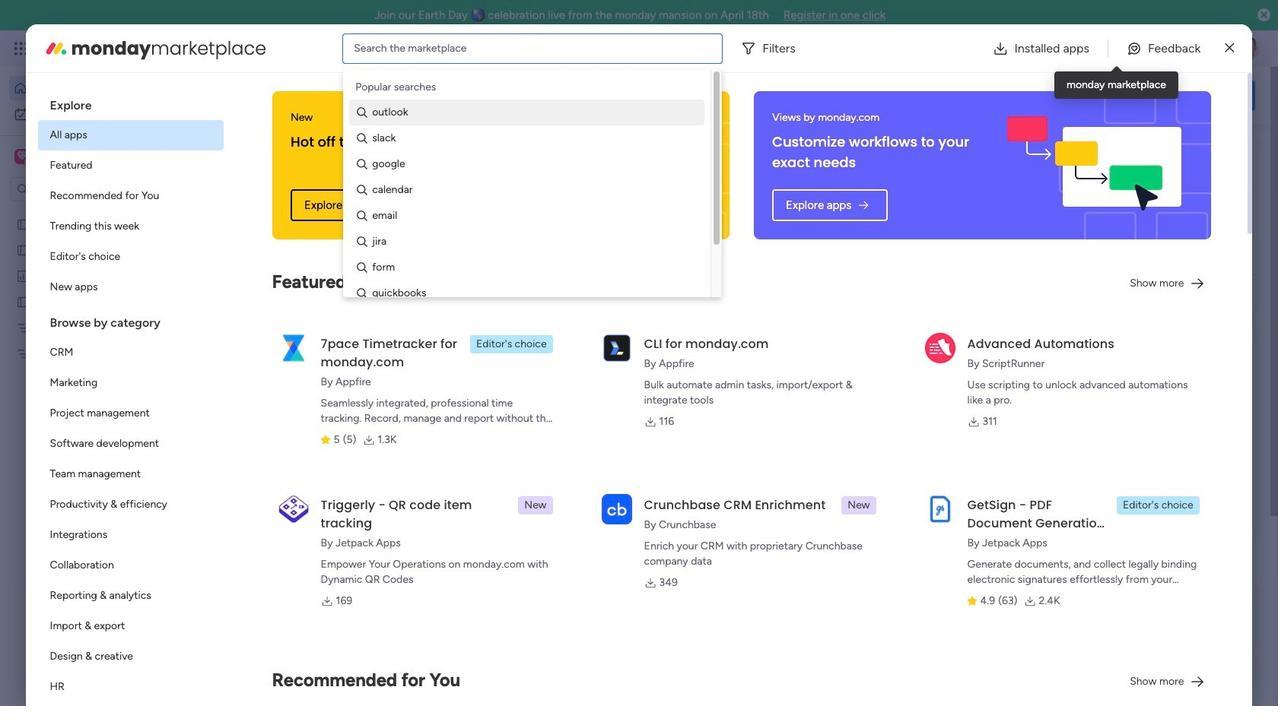 Task type: describe. For each thing, give the bounding box(es) containing it.
v2 user feedback image
[[1040, 87, 1051, 104]]

public board image inside the quick search results 'list box'
[[254, 495, 271, 511]]

2 horizontal spatial component image
[[752, 332, 765, 346]]

0 vertical spatial public board image
[[16, 294, 30, 309]]

0 horizontal spatial component image
[[254, 519, 268, 532]]

Search in workspace field
[[32, 181, 127, 198]]

0 horizontal spatial banner logo image
[[587, 116, 711, 215]]

public dashboard image
[[16, 269, 30, 283]]

select product image
[[14, 41, 29, 56]]

dapulse x slim image
[[1233, 141, 1251, 159]]

templates image image
[[1041, 337, 1242, 442]]

2 check circle image from the top
[[1050, 193, 1060, 204]]

1 horizontal spatial banner logo image
[[995, 91, 1193, 240]]

quick search results list box
[[235, 173, 991, 561]]

help image
[[1179, 41, 1195, 56]]

dapulse x slim image
[[1225, 39, 1234, 57]]

2 public board image from the top
[[16, 243, 30, 257]]

search everything image
[[1146, 41, 1161, 56]]

terry turtle image
[[271, 656, 301, 686]]

1 check circle image from the top
[[1050, 173, 1060, 185]]



Task type: vqa. For each thing, say whether or not it's contained in the screenshot.
the Drag & drop or add files here
no



Task type: locate. For each thing, give the bounding box(es) containing it.
0 horizontal spatial public board image
[[16, 294, 30, 309]]

1 vertical spatial public board image
[[254, 495, 271, 511]]

monday marketplace image
[[1109, 41, 1124, 56]]

public board image
[[16, 217, 30, 231], [16, 243, 30, 257]]

1 horizontal spatial component image
[[503, 332, 517, 346]]

terry turtle image
[[1236, 37, 1260, 61]]

option
[[9, 76, 185, 100], [9, 102, 185, 126], [38, 120, 223, 151], [38, 151, 223, 181], [38, 181, 223, 212], [0, 210, 194, 213], [38, 212, 223, 242], [38, 242, 223, 272], [38, 272, 223, 303], [38, 338, 223, 368], [38, 368, 223, 399], [38, 399, 223, 429], [38, 429, 223, 460], [38, 460, 223, 490], [38, 490, 223, 520], [38, 520, 223, 551], [38, 551, 223, 581], [38, 581, 223, 612], [38, 612, 223, 642], [38, 642, 223, 673], [38, 673, 223, 703]]

circle o image
[[1050, 232, 1060, 243]]

2 image
[[1053, 31, 1067, 48]]

notifications image
[[1008, 41, 1023, 56]]

workspace image
[[14, 148, 30, 165], [17, 148, 27, 165]]

1 horizontal spatial public board image
[[254, 495, 271, 511]]

list box
[[38, 85, 223, 707], [0, 208, 194, 572]]

banner logo image
[[995, 91, 1193, 240], [587, 116, 711, 215]]

2 heading from the top
[[38, 303, 223, 338]]

app logo image
[[278, 333, 309, 364], [602, 333, 632, 364], [925, 333, 955, 364], [278, 494, 309, 525], [602, 494, 632, 525], [925, 494, 955, 525]]

update feed image
[[1042, 41, 1057, 56]]

check circle image
[[1050, 173, 1060, 185], [1050, 193, 1060, 204]]

heading
[[38, 85, 223, 120], [38, 303, 223, 338]]

v2 bolt switch image
[[1158, 87, 1167, 104]]

1 heading from the top
[[38, 85, 223, 120]]

0 vertical spatial public board image
[[16, 217, 30, 231]]

2 workspace image from the left
[[17, 148, 27, 165]]

1 public board image from the top
[[16, 217, 30, 231]]

1 vertical spatial check circle image
[[1050, 193, 1060, 204]]

public board image
[[16, 294, 30, 309], [254, 495, 271, 511]]

1 vertical spatial heading
[[38, 303, 223, 338]]

0 vertical spatial check circle image
[[1050, 173, 1060, 185]]

monday marketplace image
[[44, 36, 68, 60]]

see plans image
[[252, 40, 266, 57]]

1 workspace image from the left
[[14, 148, 30, 165]]

workspace selection element
[[14, 148, 127, 167]]

1 vertical spatial public board image
[[16, 243, 30, 257]]

component image
[[503, 332, 517, 346], [752, 332, 765, 346], [254, 519, 268, 532]]

add to favorites image
[[451, 495, 466, 510]]

0 vertical spatial heading
[[38, 85, 223, 120]]



